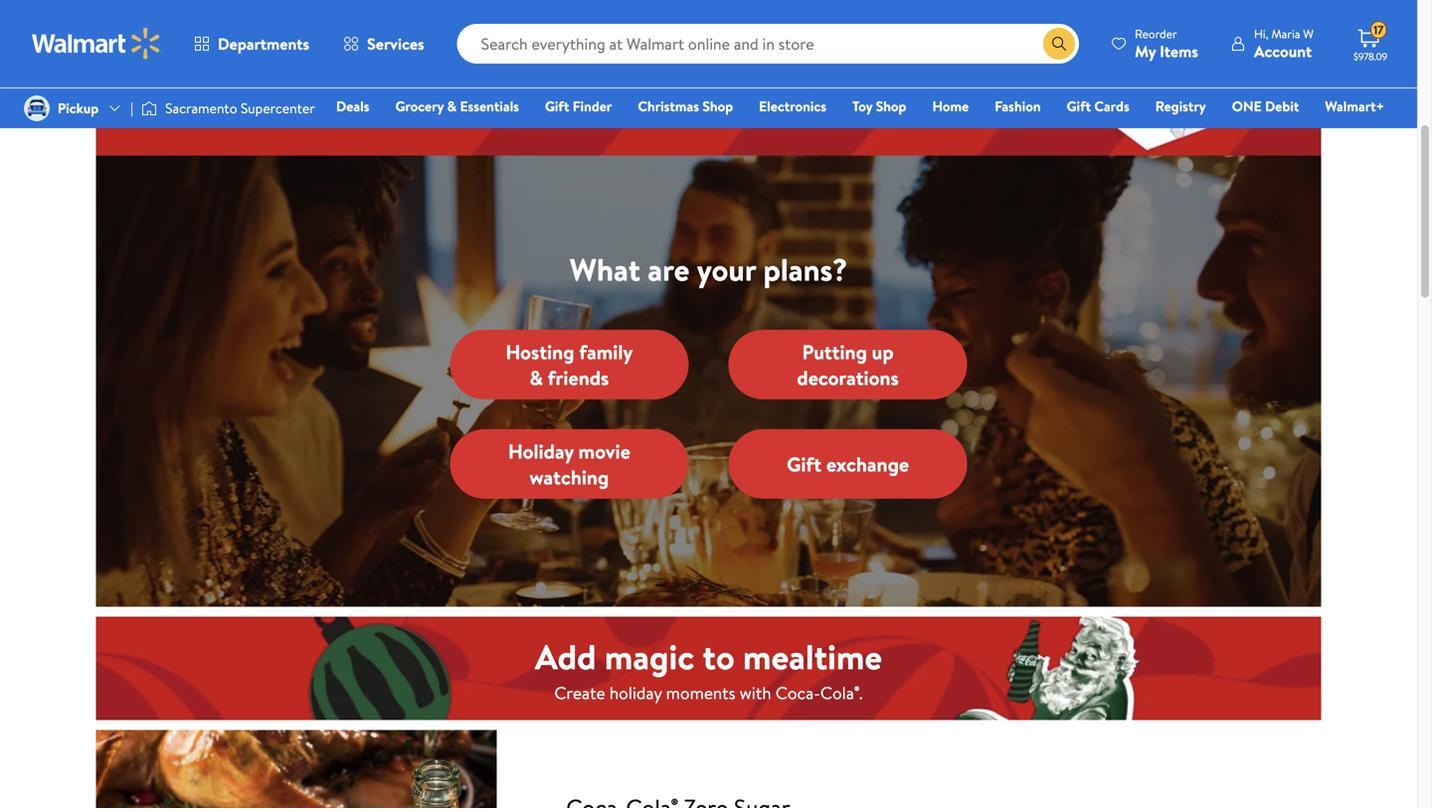 Task type: vqa. For each thing, say whether or not it's contained in the screenshot.
1st Gift from the right
yes



Task type: describe. For each thing, give the bounding box(es) containing it.
services
[[367, 33, 424, 55]]

gift finder
[[545, 96, 612, 116]]

grocery & essentials link
[[386, 95, 528, 117]]

supercenter
[[241, 98, 315, 118]]

pickup
[[58, 98, 99, 118]]

electronics
[[759, 96, 827, 116]]

gift for gift cards
[[1067, 96, 1091, 116]]

one
[[1232, 96, 1262, 116]]

departments
[[218, 33, 309, 55]]

cards
[[1094, 96, 1130, 116]]

toy shop
[[852, 96, 907, 116]]

registry link
[[1146, 95, 1215, 117]]

sacramento
[[165, 98, 237, 118]]

christmas shop
[[638, 96, 733, 116]]

finder
[[573, 96, 612, 116]]

hi,
[[1254, 25, 1269, 42]]

account
[[1254, 40, 1312, 62]]

gift cards link
[[1058, 95, 1139, 117]]

maria
[[1271, 25, 1300, 42]]

essentials
[[460, 96, 519, 116]]

registry
[[1155, 96, 1206, 116]]

reorder
[[1135, 25, 1177, 42]]

items
[[1160, 40, 1198, 62]]

grocery
[[395, 96, 444, 116]]

shop for toy shop
[[876, 96, 907, 116]]

deals link
[[327, 95, 378, 117]]

toy
[[852, 96, 873, 116]]

christmas
[[638, 96, 699, 116]]



Task type: locate. For each thing, give the bounding box(es) containing it.
one debit link
[[1223, 95, 1308, 117]]

home link
[[923, 95, 978, 117]]

|
[[131, 98, 133, 118]]

 image
[[141, 98, 157, 118]]

departments button
[[177, 20, 326, 68]]

shop
[[703, 96, 733, 116], [876, 96, 907, 116]]

walmart+ link
[[1316, 95, 1393, 117]]

2 shop from the left
[[876, 96, 907, 116]]

sacramento supercenter
[[165, 98, 315, 118]]

1 horizontal spatial gift
[[1067, 96, 1091, 116]]

w
[[1303, 25, 1314, 42]]

shop right christmas
[[703, 96, 733, 116]]

&
[[447, 96, 457, 116]]

deals
[[336, 96, 369, 116]]

Search search field
[[457, 24, 1079, 64]]

 image
[[24, 95, 50, 121]]

gift
[[545, 96, 569, 116], [1067, 96, 1091, 116]]

reorder my items
[[1135, 25, 1198, 62]]

gift left cards
[[1067, 96, 1091, 116]]

gift cards
[[1067, 96, 1130, 116]]

17
[[1374, 22, 1384, 38]]

my
[[1135, 40, 1156, 62]]

$978.09
[[1354, 50, 1388, 63]]

debit
[[1265, 96, 1299, 116]]

walmart image
[[32, 28, 161, 60]]

christmas shop link
[[629, 95, 742, 117]]

gift for gift finder
[[545, 96, 569, 116]]

home
[[932, 96, 969, 116]]

search icon image
[[1051, 36, 1067, 52]]

one debit
[[1232, 96, 1299, 116]]

1 shop from the left
[[703, 96, 733, 116]]

0 horizontal spatial gift
[[545, 96, 569, 116]]

fashion
[[995, 96, 1041, 116]]

hi, maria w account
[[1254, 25, 1314, 62]]

electronics link
[[750, 95, 835, 117]]

1 gift from the left
[[545, 96, 569, 116]]

fashion link
[[986, 95, 1050, 117]]

2 gift from the left
[[1067, 96, 1091, 116]]

toy shop link
[[843, 95, 915, 117]]

0 horizontal spatial shop
[[703, 96, 733, 116]]

Walmart Site-Wide search field
[[457, 24, 1079, 64]]

shop for christmas shop
[[703, 96, 733, 116]]

gift left the finder
[[545, 96, 569, 116]]

walmart+
[[1325, 96, 1384, 116]]

services button
[[326, 20, 441, 68]]

grocery & essentials
[[395, 96, 519, 116]]

gift finder link
[[536, 95, 621, 117]]

1 horizontal spatial shop
[[876, 96, 907, 116]]

shop right toy
[[876, 96, 907, 116]]



